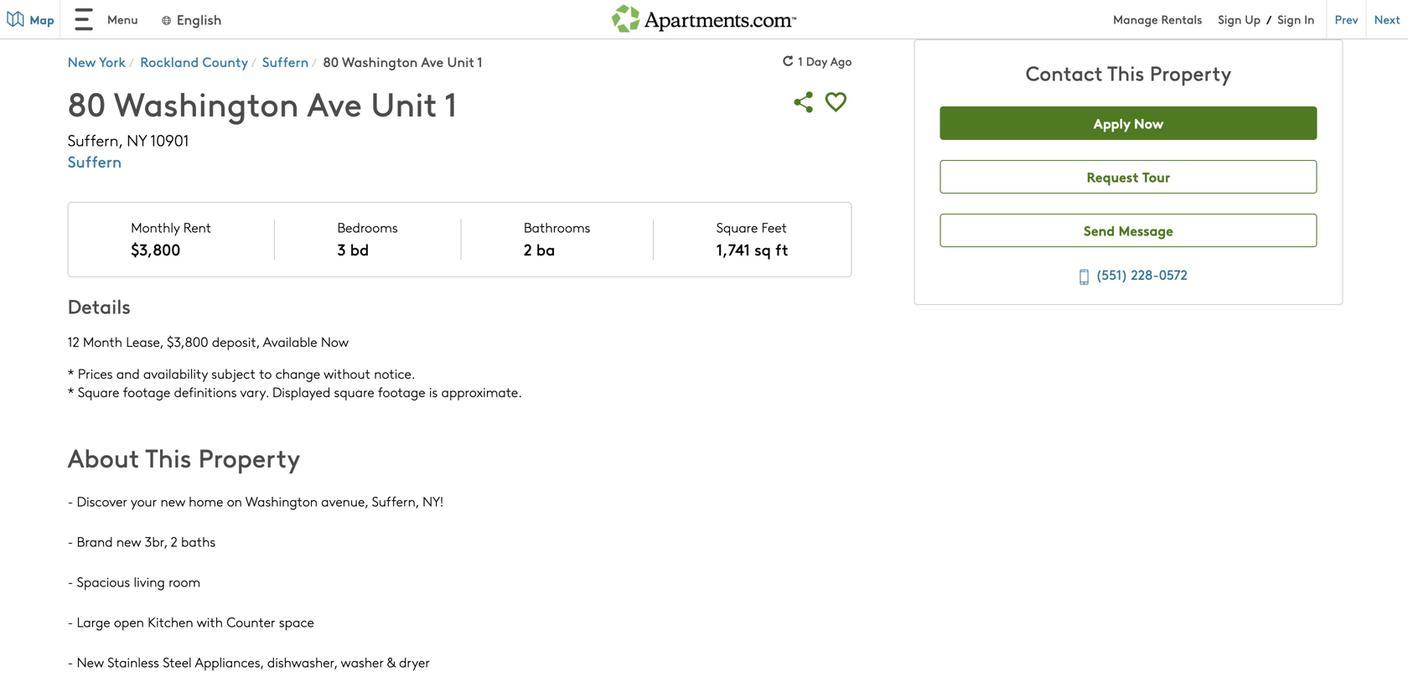 Task type: vqa. For each thing, say whether or not it's contained in the screenshot.


Task type: describe. For each thing, give the bounding box(es) containing it.
prices
[[78, 365, 113, 383]]

menu
[[107, 11, 138, 27]]

feet
[[762, 218, 787, 237]]

open
[[114, 613, 144, 632]]

* prices and availability subject to change without notice. * square footage definitions vary. displayed square footage is approximate.
[[68, 365, 522, 401]]

0 horizontal spatial suffern link
[[68, 150, 122, 172]]

brand
[[77, 533, 113, 551]]

availability
[[143, 365, 208, 383]]

apartments.com logo image
[[612, 0, 797, 32]]

tour
[[1143, 167, 1171, 186]]

apply now button
[[940, 107, 1318, 140]]

next
[[1375, 11, 1401, 27]]

baths
[[181, 533, 216, 551]]

up
[[1245, 11, 1261, 27]]

3
[[337, 238, 346, 260]]

request
[[1087, 167, 1139, 186]]

ave for 80 washington ave unit 1 suffern , ny 10901 suffern
[[307, 80, 362, 126]]

manage rentals link
[[1114, 11, 1219, 27]]

apply
[[1094, 113, 1131, 133]]

bedrooms
[[337, 218, 398, 237]]

with
[[197, 613, 223, 632]]

bedrooms 3 bd
[[337, 218, 398, 260]]

1 for 80 washington ave unit 1 suffern , ny 10901 suffern
[[445, 80, 458, 126]]

12 month lease , $3,800 deposit , available now
[[68, 333, 349, 351]]

2 footage from the left
[[378, 383, 426, 401]]

deposit
[[212, 333, 256, 351]]

prev
[[1335, 11, 1359, 27]]

your
[[131, 492, 157, 511]]

unit for 80 washington ave unit 1
[[447, 52, 475, 71]]

kitchen
[[148, 613, 193, 632]]

washington for 80 washington ave unit 1 suffern , ny 10901 suffern
[[114, 80, 299, 126]]

unit for 80 washington ave unit 1 suffern , ny 10901 suffern
[[371, 80, 437, 126]]

1 vertical spatial new
[[116, 533, 141, 551]]

living
[[134, 573, 165, 591]]

county
[[202, 52, 248, 71]]

room
[[169, 573, 201, 591]]

about this property
[[68, 440, 300, 475]]

sign up link
[[1219, 11, 1261, 27]]

this for contact
[[1108, 59, 1145, 87]]

subject
[[212, 365, 256, 383]]

80 washington ave unit 1 suffern , ny 10901 suffern
[[68, 80, 458, 172]]

suffern,
[[372, 492, 419, 511]]

new inside - discover your new home on washington avenue, suffern, ny! - brand new  3br, 2 baths - spacious living room - large open kitchen with counter space - new stainless steel appliances, dishwasher, washer & d
[[77, 653, 104, 672]]

contact this property
[[1026, 59, 1232, 87]]

2 * from the top
[[68, 383, 74, 401]]

0 vertical spatial new
[[161, 492, 185, 511]]

new york link
[[68, 52, 126, 71]]

bd
[[350, 238, 369, 260]]

1 vertical spatial now
[[321, 333, 349, 351]]

/
[[1267, 11, 1272, 27]]

1 day ago
[[799, 53, 852, 69]]

map
[[30, 11, 54, 28]]

$3,800 inside monthly rent $3,800
[[131, 238, 181, 260]]

day
[[806, 53, 828, 69]]

request tour
[[1087, 167, 1171, 186]]

- discover your new home on washington avenue, suffern, ny! - brand new  3br, 2 baths - spacious living room - large open kitchen with counter space - new stainless steel appliances, dishwasher, washer & d
[[68, 492, 450, 688]]

square feet 1,741 sq ft
[[717, 218, 789, 260]]

appliances,
[[195, 653, 264, 672]]

sign in link
[[1278, 11, 1315, 27]]

definitions
[[174, 383, 237, 401]]

(551) 228-0572 link
[[1070, 263, 1188, 288]]

17
[[675, 1, 687, 20]]

available
[[263, 333, 317, 351]]

lease
[[126, 333, 160, 351]]

share listing image
[[789, 87, 820, 118]]

now inside button
[[1135, 113, 1164, 133]]

send
[[1084, 221, 1115, 240]]

property for contact this property
[[1150, 59, 1232, 87]]

apply now
[[1094, 113, 1164, 133]]

to
[[259, 365, 272, 383]]

0572
[[1160, 265, 1188, 284]]

&
[[387, 653, 396, 672]]

approximate.
[[442, 383, 522, 401]]

17 photos button
[[662, 1, 747, 20]]

photos
[[691, 1, 734, 20]]

stainless
[[107, 653, 159, 672]]

rockland
[[140, 52, 199, 71]]

rent
[[183, 218, 211, 237]]

monthly
[[131, 218, 180, 237]]

property for about this property
[[198, 440, 300, 475]]

5 - from the top
[[68, 653, 73, 672]]

ba
[[536, 238, 555, 260]]

ave for 80 washington ave unit 1
[[421, 52, 444, 71]]

and
[[116, 365, 140, 383]]

4 - from the top
[[68, 613, 73, 632]]

ny
[[127, 130, 147, 150]]

rentals
[[1162, 11, 1203, 27]]

steel
[[163, 653, 192, 672]]

80 for 80 washington ave unit 1 suffern , ny 10901 suffern
[[68, 80, 106, 126]]

this for about
[[145, 440, 192, 475]]

month
[[83, 333, 122, 351]]

1 - from the top
[[68, 492, 73, 511]]

10901
[[150, 130, 189, 150]]

next link
[[1366, 0, 1409, 39]]



Task type: locate. For each thing, give the bounding box(es) containing it.
counter
[[227, 613, 275, 632]]

$3,800 up the availability
[[167, 333, 208, 351]]

0 vertical spatial property
[[1150, 59, 1232, 87]]

0 horizontal spatial ,
[[119, 130, 123, 150]]

english link
[[160, 10, 222, 29]]

sign left up
[[1219, 11, 1242, 27]]

home
[[189, 492, 223, 511]]

0 vertical spatial this
[[1108, 59, 1145, 87]]

1 horizontal spatial square
[[717, 218, 758, 237]]

(551) 228-0572
[[1096, 265, 1188, 284]]

property down rentals
[[1150, 59, 1232, 87]]

message
[[1119, 221, 1174, 240]]

washington inside - discover your new home on washington avenue, suffern, ny! - brand new  3br, 2 baths - spacious living room - large open kitchen with counter space - new stainless steel appliances, dishwasher, washer & d
[[245, 492, 318, 511]]

1 vertical spatial suffern link
[[68, 150, 122, 172]]

2
[[524, 238, 532, 260], [171, 533, 177, 551]]

avenue,
[[321, 492, 368, 511]]

0 horizontal spatial ave
[[307, 80, 362, 126]]

new down the large
[[77, 653, 104, 672]]

0 horizontal spatial footage
[[123, 383, 170, 401]]

new
[[161, 492, 185, 511], [116, 533, 141, 551]]

1 horizontal spatial 2
[[524, 238, 532, 260]]

- left discover
[[68, 492, 73, 511]]

english
[[177, 10, 222, 29]]

new york
[[68, 52, 126, 71]]

0 vertical spatial unit
[[447, 52, 475, 71]]

york
[[99, 52, 126, 71]]

change
[[276, 365, 320, 383]]

, left ny
[[119, 130, 123, 150]]

1 horizontal spatial ,
[[160, 333, 163, 351]]

0 vertical spatial now
[[1135, 113, 1164, 133]]

rockland county
[[140, 52, 248, 71]]

0 vertical spatial suffern link
[[262, 52, 309, 71]]

17 photos
[[675, 1, 734, 20]]

washington
[[342, 52, 418, 71], [114, 80, 299, 126], [245, 492, 318, 511]]

on
[[227, 492, 242, 511]]

0 horizontal spatial unit
[[371, 80, 437, 126]]

- left stainless
[[68, 653, 73, 672]]

unit inside the "80 washington ave unit 1 suffern , ny 10901 suffern"
[[371, 80, 437, 126]]

now
[[1135, 113, 1164, 133], [321, 333, 349, 351]]

new right your
[[161, 492, 185, 511]]

1 vertical spatial 2
[[171, 533, 177, 551]]

1 horizontal spatial 1
[[477, 52, 483, 71]]

request tour button
[[940, 160, 1318, 194]]

menu button
[[60, 0, 151, 39]]

1 horizontal spatial this
[[1108, 59, 1145, 87]]

1 horizontal spatial 80
[[323, 52, 339, 71]]

1 horizontal spatial footage
[[378, 383, 426, 401]]

this up your
[[145, 440, 192, 475]]

0 vertical spatial square
[[717, 218, 758, 237]]

- left spacious
[[68, 573, 73, 591]]

square up the 1,741
[[717, 218, 758, 237]]

1,741
[[717, 238, 751, 260]]

1 vertical spatial property
[[198, 440, 300, 475]]

monthly rent $3,800
[[131, 218, 211, 260]]

manage
[[1114, 11, 1159, 27]]

is
[[429, 383, 438, 401]]

rockland county link
[[140, 52, 248, 71]]

0 vertical spatial ave
[[421, 52, 444, 71]]

spacious
[[77, 573, 130, 591]]

washington inside the "80 washington ave unit 1 suffern , ny 10901 suffern"
[[114, 80, 299, 126]]

sign
[[1219, 11, 1242, 27], [1278, 11, 1302, 27]]

- left brand
[[68, 533, 73, 551]]

map link
[[0, 0, 60, 39]]

(551)
[[1096, 265, 1128, 284]]

1 vertical spatial washington
[[114, 80, 299, 126]]

2 left ba
[[524, 238, 532, 260]]

new left york
[[68, 52, 96, 71]]

washington for 80 washington ave unit 1
[[342, 52, 418, 71]]

suffern
[[262, 52, 309, 71], [68, 130, 119, 150], [68, 150, 122, 172]]

80 inside the "80 washington ave unit 1 suffern , ny 10901 suffern"
[[68, 80, 106, 126]]

0 horizontal spatial now
[[321, 333, 349, 351]]

0 horizontal spatial property
[[198, 440, 300, 475]]

2 horizontal spatial ,
[[256, 333, 260, 351]]

1 horizontal spatial ave
[[421, 52, 444, 71]]

ave
[[421, 52, 444, 71], [307, 80, 362, 126]]

contact
[[1026, 59, 1103, 87]]

0 horizontal spatial 80
[[68, 80, 106, 126]]

washer
[[341, 653, 384, 672]]

footage left is
[[378, 383, 426, 401]]

ago
[[831, 53, 852, 69]]

now right apply
[[1135, 113, 1164, 133]]

manage rentals sign up / sign in
[[1114, 11, 1315, 27]]

sign left in
[[1278, 11, 1302, 27]]

2 sign from the left
[[1278, 11, 1302, 27]]

1 vertical spatial 80
[[68, 80, 106, 126]]

suffern link right county
[[262, 52, 309, 71]]

0 horizontal spatial 1
[[445, 80, 458, 126]]

1 horizontal spatial new
[[161, 492, 185, 511]]

1 inside the "80 washington ave unit 1 suffern , ny 10901 suffern"
[[445, 80, 458, 126]]

, up the availability
[[160, 333, 163, 351]]

1 vertical spatial ave
[[307, 80, 362, 126]]

about
[[68, 440, 139, 475]]

0 vertical spatial 80
[[323, 52, 339, 71]]

sq
[[755, 238, 771, 260]]

property up the on
[[198, 440, 300, 475]]

details
[[68, 293, 131, 319]]

new left 3br,
[[116, 533, 141, 551]]

2 inside - discover your new home on washington avenue, suffern, ny! - brand new  3br, 2 baths - spacious living room - large open kitchen with counter space - new stainless steel appliances, dishwasher, washer & d
[[171, 533, 177, 551]]

discover
[[77, 492, 127, 511]]

now up without
[[321, 333, 349, 351]]

2 right 3br,
[[171, 533, 177, 551]]

, left the available
[[256, 333, 260, 351]]

, for month
[[256, 333, 260, 351]]

3 - from the top
[[68, 573, 73, 591]]

2 - from the top
[[68, 533, 73, 551]]

1 horizontal spatial sign
[[1278, 11, 1302, 27]]

1 vertical spatial this
[[145, 440, 192, 475]]

0 horizontal spatial square
[[78, 383, 119, 401]]

1 footage from the left
[[123, 383, 170, 401]]

1 sign from the left
[[1219, 11, 1242, 27]]

2 inside bathrooms 2 ba
[[524, 238, 532, 260]]

, inside the "80 washington ave unit 1 suffern , ny 10901 suffern"
[[119, 130, 123, 150]]

square
[[334, 383, 375, 401]]

vary.
[[240, 383, 269, 401]]

0 vertical spatial $3,800
[[131, 238, 181, 260]]

3br,
[[145, 533, 167, 551]]

1 vertical spatial unit
[[371, 80, 437, 126]]

suffern link
[[262, 52, 309, 71], [68, 150, 122, 172]]

2 vertical spatial washington
[[245, 492, 318, 511]]

displayed
[[273, 383, 331, 401]]

1 vertical spatial square
[[78, 383, 119, 401]]

0 vertical spatial 2
[[524, 238, 532, 260]]

1 horizontal spatial unit
[[447, 52, 475, 71]]

square inside square feet 1,741 sq ft
[[717, 218, 758, 237]]

1 vertical spatial $3,800
[[167, 333, 208, 351]]

notice.
[[374, 365, 416, 383]]

square down month
[[78, 383, 119, 401]]

- left the large
[[68, 613, 73, 632]]

send message button
[[940, 214, 1318, 248]]

0 horizontal spatial new
[[116, 533, 141, 551]]

square inside * prices and availability subject to change without notice. * square footage definitions vary. displayed square footage is approximate.
[[78, 383, 119, 401]]

228-
[[1132, 265, 1160, 284]]

without
[[324, 365, 371, 383]]

1 horizontal spatial now
[[1135, 113, 1164, 133]]

0 horizontal spatial 2
[[171, 533, 177, 551]]

*
[[68, 365, 74, 383], [68, 383, 74, 401]]

suffern link left ny
[[68, 150, 122, 172]]

large
[[77, 613, 110, 632]]

prev link
[[1327, 0, 1366, 39]]

1 horizontal spatial suffern link
[[262, 52, 309, 71]]

, for washington
[[119, 130, 123, 150]]

new
[[68, 52, 96, 71], [77, 653, 104, 672]]

1 vertical spatial new
[[77, 653, 104, 672]]

1
[[477, 52, 483, 71], [799, 53, 803, 69], [445, 80, 458, 126]]

ave inside the "80 washington ave unit 1 suffern , ny 10901 suffern"
[[307, 80, 362, 126]]

bathrooms 2 ba
[[524, 218, 591, 260]]

80 for 80 washington ave unit 1
[[323, 52, 339, 71]]

this up apply now
[[1108, 59, 1145, 87]]

1 horizontal spatial property
[[1150, 59, 1232, 87]]

$3,800 down monthly
[[131, 238, 181, 260]]

ft
[[776, 238, 789, 260]]

1 for 80 washington ave unit 1
[[477, 52, 483, 71]]

footage down lease
[[123, 383, 170, 401]]

2 horizontal spatial 1
[[799, 53, 803, 69]]

space
[[279, 613, 314, 632]]

80
[[323, 52, 339, 71], [68, 80, 106, 126]]

ny!
[[423, 492, 444, 511]]

0 vertical spatial new
[[68, 52, 96, 71]]

0 horizontal spatial this
[[145, 440, 192, 475]]

$3,800
[[131, 238, 181, 260], [167, 333, 208, 351]]

0 horizontal spatial sign
[[1219, 11, 1242, 27]]

80 washington ave unit 1
[[323, 52, 483, 71]]

0 vertical spatial washington
[[342, 52, 418, 71]]

1 * from the top
[[68, 365, 74, 383]]



